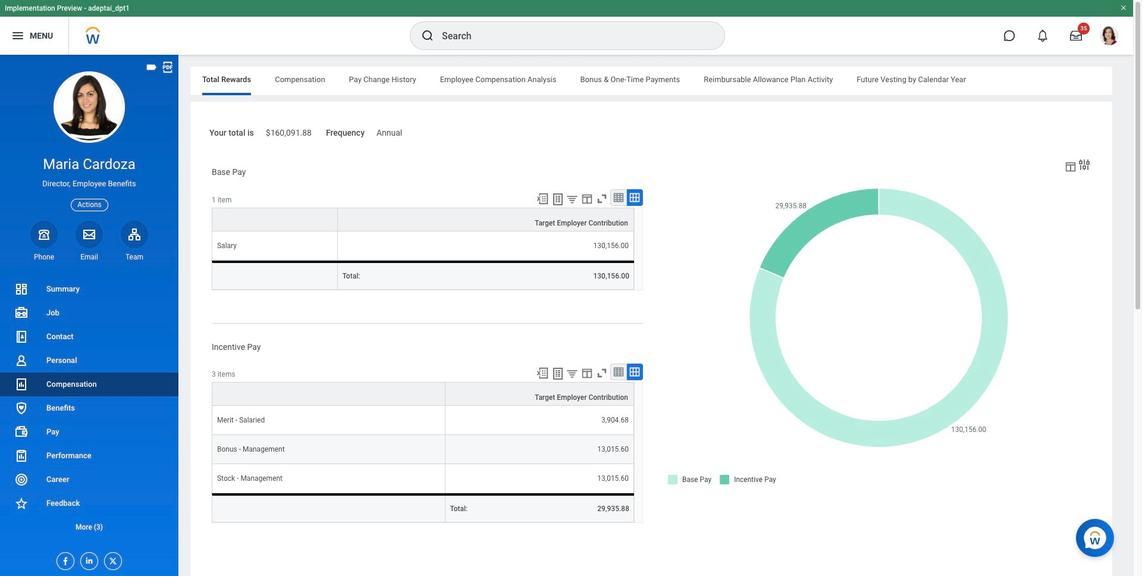 Task type: describe. For each thing, give the bounding box(es) containing it.
facebook image
[[57, 553, 70, 566]]

personal image
[[14, 353, 29, 368]]

export to worksheets image
[[551, 192, 565, 206]]

justify image
[[11, 29, 25, 43]]

mail image
[[82, 227, 96, 241]]

feedback image
[[14, 496, 29, 511]]

2 row from the top
[[212, 231, 634, 260]]

pay image
[[14, 425, 29, 439]]

configure and view chart data image
[[1078, 158, 1092, 172]]

toolbar for fourth row from the top of the page
[[531, 364, 643, 382]]

view worker - table image
[[1065, 160, 1078, 173]]

performance image
[[14, 449, 29, 463]]

4 row from the top
[[212, 382, 634, 406]]

Search Workday  search field
[[442, 23, 700, 49]]

3 row from the top
[[212, 260, 634, 290]]

job image
[[14, 306, 29, 320]]

inbox large image
[[1071, 30, 1082, 42]]

export to excel image
[[536, 192, 549, 205]]

expand table image for 'table' image for fullscreen image
[[629, 366, 641, 378]]

compensation image
[[14, 377, 29, 392]]

x image
[[105, 553, 118, 566]]

select to filter grid data image for export to worksheets image
[[566, 367, 579, 380]]

fullscreen image
[[596, 367, 609, 380]]

phone maria cardoza element
[[30, 252, 58, 262]]

7 row from the top
[[212, 464, 634, 494]]

view printable version (pdf) image
[[161, 61, 174, 74]]

5 row from the top
[[212, 406, 634, 435]]

toolbar for 1st row from the top
[[531, 189, 643, 207]]



Task type: locate. For each thing, give the bounding box(es) containing it.
contact image
[[14, 330, 29, 344]]

select to filter grid data image right export to worksheets image
[[566, 367, 579, 380]]

expand table image right fullscreen icon
[[629, 191, 641, 203]]

8 row from the top
[[212, 494, 634, 523]]

cell
[[212, 260, 338, 290], [212, 494, 445, 523]]

profile logan mcneil image
[[1100, 26, 1119, 48]]

fullscreen image
[[596, 192, 609, 205]]

list
[[0, 277, 179, 539]]

linkedin image
[[81, 553, 94, 565]]

6 row from the top
[[212, 435, 634, 464]]

expand table image right fullscreen image
[[629, 366, 641, 378]]

click to view/edit grid preferences image
[[581, 192, 594, 205], [581, 367, 594, 380]]

team maria cardoza element
[[121, 252, 148, 262]]

export to worksheets image
[[551, 367, 565, 381]]

export to excel image
[[536, 367, 549, 380]]

row
[[212, 207, 634, 231], [212, 231, 634, 260], [212, 260, 634, 290], [212, 382, 634, 406], [212, 406, 634, 435], [212, 435, 634, 464], [212, 464, 634, 494], [212, 494, 634, 523]]

notifications large image
[[1037, 30, 1049, 42]]

summary image
[[14, 282, 29, 296]]

table image for fullscreen image
[[613, 366, 625, 378]]

1 vertical spatial cell
[[212, 494, 445, 523]]

close environment banner image
[[1121, 4, 1128, 11]]

1 vertical spatial expand table image
[[629, 366, 641, 378]]

career image
[[14, 472, 29, 487]]

click to view/edit grid preferences image for select to filter grid data image for export to worksheets icon
[[581, 192, 594, 205]]

1 select to filter grid data image from the top
[[566, 193, 579, 205]]

table image right fullscreen image
[[613, 366, 625, 378]]

0 vertical spatial table image
[[613, 191, 625, 203]]

1 expand table image from the top
[[629, 191, 641, 203]]

view team image
[[127, 227, 142, 241]]

table image
[[613, 191, 625, 203], [613, 366, 625, 378]]

2 click to view/edit grid preferences image from the top
[[581, 367, 594, 380]]

0 vertical spatial toolbar
[[531, 189, 643, 207]]

1 row from the top
[[212, 207, 634, 231]]

2 toolbar from the top
[[531, 364, 643, 382]]

2 cell from the top
[[212, 494, 445, 523]]

0 vertical spatial select to filter grid data image
[[566, 193, 579, 205]]

2 select to filter grid data image from the top
[[566, 367, 579, 380]]

click to view/edit grid preferences image left fullscreen image
[[581, 367, 594, 380]]

tab list
[[190, 67, 1113, 95]]

1 toolbar from the top
[[531, 189, 643, 207]]

1 vertical spatial click to view/edit grid preferences image
[[581, 367, 594, 380]]

1 vertical spatial table image
[[613, 366, 625, 378]]

0 vertical spatial cell
[[212, 260, 338, 290]]

1 cell from the top
[[212, 260, 338, 290]]

1 table image from the top
[[613, 191, 625, 203]]

0 vertical spatial expand table image
[[629, 191, 641, 203]]

table image right fullscreen icon
[[613, 191, 625, 203]]

2 table image from the top
[[613, 366, 625, 378]]

search image
[[421, 29, 435, 43]]

select to filter grid data image
[[566, 193, 579, 205], [566, 367, 579, 380]]

1 click to view/edit grid preferences image from the top
[[581, 192, 594, 205]]

click to view/edit grid preferences image for select to filter grid data image corresponding to export to worksheets image
[[581, 367, 594, 380]]

toolbar
[[531, 189, 643, 207], [531, 364, 643, 382]]

select to filter grid data image right export to worksheets icon
[[566, 193, 579, 205]]

expand table image
[[629, 191, 641, 203], [629, 366, 641, 378]]

banner
[[0, 0, 1134, 55]]

email maria cardoza element
[[76, 252, 103, 262]]

0 vertical spatial click to view/edit grid preferences image
[[581, 192, 594, 205]]

phone image
[[36, 227, 52, 241]]

tag image
[[145, 61, 158, 74]]

benefits image
[[14, 401, 29, 415]]

table image for fullscreen icon
[[613, 191, 625, 203]]

1 vertical spatial select to filter grid data image
[[566, 367, 579, 380]]

click to view/edit grid preferences image left fullscreen icon
[[581, 192, 594, 205]]

1 vertical spatial toolbar
[[531, 364, 643, 382]]

2 expand table image from the top
[[629, 366, 641, 378]]

expand table image for fullscreen icon 'table' image
[[629, 191, 641, 203]]

navigation pane region
[[0, 55, 179, 576]]

select to filter grid data image for export to worksheets icon
[[566, 193, 579, 205]]



Task type: vqa. For each thing, say whether or not it's contained in the screenshot.
Justify image
yes



